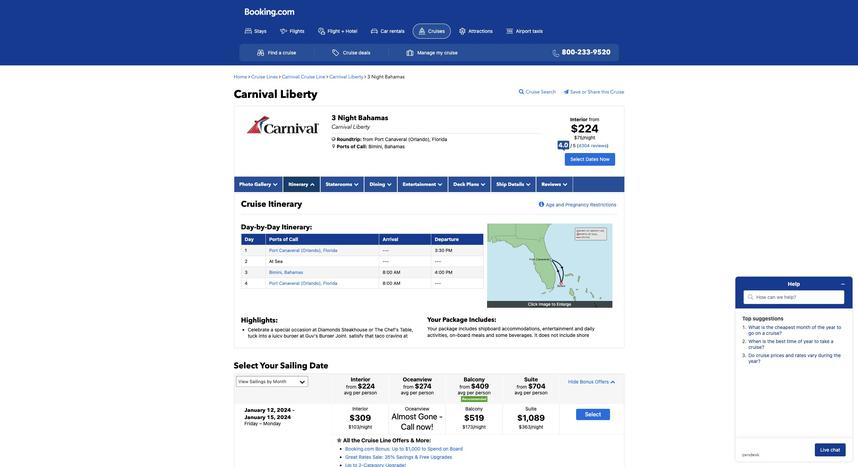 Task type: locate. For each thing, give the bounding box(es) containing it.
balcony for $519
[[466, 406, 483, 412]]

dates
[[586, 156, 599, 162]]

accommodations,
[[502, 326, 542, 332]]

4 chevron down image from the left
[[525, 182, 531, 187]]

save or share this cruise link
[[564, 89, 625, 95]]

person inside balcony from $409 avg per person
[[476, 390, 491, 396]]

manage
[[418, 50, 435, 56]]

/ inside interior from $224 $75 / night
[[583, 135, 585, 141]]

1 vertical spatial call
[[401, 422, 415, 432]]

cruise right find
[[283, 50, 296, 56]]

from left '$704'
[[517, 384, 527, 390]]

2 2024 from the top
[[277, 414, 291, 422]]

3 avg from the left
[[458, 390, 466, 396]]

ports for ports of call: bimini, bahamas
[[337, 143, 350, 149]]

view sailings by month link
[[236, 376, 308, 387]]

233-
[[578, 48, 593, 57]]

0 vertical spatial interior
[[351, 377, 371, 383]]

1 angle right image from the left
[[279, 74, 281, 79]]

1 vertical spatial interior
[[353, 406, 368, 412]]

select
[[571, 156, 585, 162], [234, 361, 258, 372], [586, 412, 602, 418]]

0 vertical spatial $224
[[571, 122, 599, 135]]

3 per from the left
[[467, 390, 475, 396]]

at down table,
[[404, 333, 408, 339]]

dining
[[428, 351, 441, 357]]

1
[[245, 248, 247, 253]]

a
[[279, 50, 282, 56], [271, 327, 273, 333], [269, 333, 271, 339]]

travel menu navigation
[[239, 44, 619, 61]]

carnival down board
[[454, 339, 472, 344]]

0 vertical spatial select
[[571, 156, 585, 162]]

0 vertical spatial itinerary
[[289, 181, 309, 188]]

/
[[583, 135, 585, 141], [571, 143, 572, 148], [360, 424, 361, 430], [474, 424, 475, 430], [531, 424, 533, 430]]

avg inside oceanview from $274 avg per person
[[401, 390, 409, 396]]

2 vertical spatial 3
[[245, 270, 248, 275]]

balcony for from
[[464, 377, 485, 383]]

avg for $224
[[344, 390, 352, 396]]

0 vertical spatial call
[[289, 236, 298, 242]]

photo gallery button
[[234, 177, 283, 192]]

0 horizontal spatial &
[[411, 438, 415, 444]]

florida for 4
[[323, 281, 338, 286]]

angle right image
[[279, 74, 281, 79], [365, 74, 367, 79]]

port canaveral (orlando), florida link down bimini, bahamas link
[[269, 281, 338, 286]]

1 horizontal spatial day
[[267, 223, 280, 232]]

& inside booking.com bonus: up to $1,000 to spend on board great rates sale: 35% savings & free upgrades
[[415, 454, 419, 460]]

1 vertical spatial 8:00
[[383, 281, 393, 286]]

spend
[[428, 446, 442, 452]]

call down almost
[[401, 422, 415, 432]]

2 january from the top
[[245, 414, 266, 422]]

2 avg from the left
[[401, 390, 409, 396]]

balcony inside balcony $519 $173 / night
[[466, 406, 483, 412]]

1 vertical spatial offers
[[393, 438, 409, 444]]

2 vertical spatial canaveral
[[279, 281, 300, 286]]

0 vertical spatial canaveral
[[385, 136, 407, 142]]

/ for $309
[[360, 424, 361, 430]]

0 vertical spatial port canaveral (orlando), florida
[[269, 248, 338, 253]]

1 vertical spatial port canaveral (orlando), florida
[[269, 281, 338, 286]]

1 vertical spatial select
[[234, 361, 258, 372]]

person up "interior $309 $103 / night"
[[362, 390, 377, 396]]

are
[[558, 351, 565, 357]]

avg left $274
[[401, 390, 409, 396]]

night down $519
[[475, 424, 486, 430]]

0 vertical spatial ports
[[337, 143, 350, 149]]

itinerary up cruise itinerary
[[289, 181, 309, 188]]

includes
[[459, 326, 478, 332]]

home
[[234, 74, 247, 80]]

from inside interior from $224 avg per person
[[346, 384, 357, 390]]

person up suite $1,089 $363 / night
[[533, 390, 548, 396]]

soft
[[453, 345, 462, 351]]

night inside suite $1,089 $363 / night
[[533, 424, 544, 430]]

at down occasion
[[300, 333, 304, 339]]

interior inside interior from $224 avg per person
[[351, 377, 371, 383]]

that
[[365, 333, 374, 339]]

1 avg from the left
[[344, 390, 352, 396]]

arrival
[[383, 236, 399, 242]]

1 horizontal spatial carnival liberty
[[330, 74, 364, 80]]

florida
[[432, 136, 448, 142], [323, 248, 338, 253], [323, 281, 338, 286]]

3 chevron down image from the left
[[562, 182, 568, 187]]

4 avg from the left
[[515, 390, 523, 396]]

angle right image
[[249, 74, 250, 79], [327, 74, 328, 79]]

/ for $1,089
[[531, 424, 533, 430]]

2 angle right image from the left
[[327, 74, 328, 79]]

1 vertical spatial 3
[[332, 113, 336, 123]]

chevron down image left reviews at the top right
[[525, 182, 531, 187]]

1 vertical spatial day
[[245, 236, 254, 242]]

$1,000
[[406, 446, 421, 452]]

chevron down image inside the dining dropdown button
[[386, 182, 392, 187]]

0 vertical spatial 8:00 am
[[383, 270, 401, 275]]

2 vertical spatial (orlando),
[[301, 281, 322, 286]]

globe image
[[332, 137, 336, 141]]

star image
[[337, 438, 342, 444]]

8:00 for port canaveral (orlando), florida
[[383, 281, 393, 286]]

1 vertical spatial night
[[338, 113, 357, 123]]

offers up booking.com bonus: up to $1,000 to spend on board link at the bottom
[[393, 438, 409, 444]]

select up view
[[234, 361, 258, 372]]

per up recommended image
[[467, 390, 475, 396]]

to up free
[[422, 446, 426, 452]]

oceanview inside oceanview almost gone - call now!
[[405, 406, 430, 412]]

interior for from
[[351, 377, 371, 383]]

from for roundtrip: from port canaveral (orlando), florida
[[363, 136, 374, 142]]

oceanview almost gone - call now!
[[392, 406, 443, 432]]

0 vertical spatial 3
[[368, 74, 371, 80]]

1 horizontal spatial chevron down image
[[479, 182, 486, 187]]

person up gone
[[419, 390, 434, 396]]

1 vertical spatial port
[[269, 248, 278, 253]]

chevron down image
[[271, 182, 278, 187], [479, 182, 486, 187], [562, 182, 568, 187]]

0 horizontal spatial chevron down image
[[271, 182, 278, 187]]

from inside oceanview from $274 avg per person
[[404, 384, 414, 390]]

1 vertical spatial of
[[283, 236, 288, 242]]

night inside balcony $519 $173 / night
[[475, 424, 486, 430]]

night inside 3 night bahamas carnival liberty
[[338, 113, 357, 123]]

3 chevron down image from the left
[[436, 182, 443, 187]]

3 night bahamas carnival liberty
[[332, 113, 388, 131]]

2 person from the left
[[419, 390, 434, 396]]

0 horizontal spatial cruise
[[283, 50, 296, 56]]

$224 inside interior from $224 avg per person
[[358, 383, 375, 391]]

or up that
[[369, 327, 374, 333]]

1 horizontal spatial line
[[380, 438, 391, 444]]

angle right image for carnival cruise line
[[327, 74, 328, 79]]

great rates sale: 35% savings & free upgrades link
[[346, 454, 453, 460]]

carnival right the "lines"
[[282, 74, 300, 80]]

3 inside 3 night bahamas carnival liberty
[[332, 113, 336, 123]]

15,
[[267, 414, 276, 422]]

liberty down cruise deals on the top of page
[[349, 74, 364, 80]]

chevron down image inside deck plans dropdown button
[[479, 182, 486, 187]]

/ down "$1,089" on the bottom right of the page
[[531, 424, 533, 430]]

night inside "interior $309 $103 / night"
[[361, 424, 372, 430]]

gone
[[419, 412, 438, 422]]

from inside 'suite from $704 avg per person'
[[517, 384, 527, 390]]

0 vertical spatial (orlando),
[[409, 136, 431, 142]]

– right "12,"
[[293, 407, 295, 414]]

1 horizontal spatial of
[[351, 143, 356, 149]]

0 horizontal spatial to
[[400, 446, 404, 452]]

1 chevron down image from the left
[[271, 182, 278, 187]]

1 vertical spatial bimini,
[[269, 270, 283, 275]]

2 vertical spatial select
[[586, 412, 602, 418]]

1 horizontal spatial –
[[293, 407, 295, 414]]

1 horizontal spatial angle right image
[[365, 74, 367, 79]]

deck plans
[[454, 181, 479, 188]]

0 horizontal spatial $224
[[358, 383, 375, 391]]

3 person from the left
[[476, 390, 491, 396]]

pm right 4:00
[[446, 270, 453, 275]]

2 horizontal spatial 3
[[368, 74, 371, 80]]

florida for 1
[[323, 248, 338, 253]]

port canaveral (orlando), florida link
[[269, 248, 338, 253], [269, 281, 338, 286]]

per inside interior from $224 avg per person
[[353, 390, 361, 396]]

car rentals link
[[366, 24, 411, 38]]

port canaveral (orlando), florida link down ports of call
[[269, 248, 338, 253]]

1 horizontal spatial not
[[567, 351, 574, 357]]

1 to from the left
[[400, 446, 404, 452]]

photo
[[239, 181, 253, 188]]

night up roundtrip:
[[338, 113, 357, 123]]

chevron down image left dining
[[353, 182, 359, 187]]

select inside "link"
[[571, 156, 585, 162]]

info circle image
[[537, 202, 546, 208]]

$224 up "interior $309 $103 / night"
[[358, 383, 375, 391]]

$519
[[465, 413, 485, 423]]

balcony inside balcony from $409 avg per person
[[464, 377, 485, 383]]

3 up "globe" icon
[[332, 113, 336, 123]]

and right age
[[556, 202, 565, 208]]

2 angle right image from the left
[[365, 74, 367, 79]]

0 horizontal spatial ports
[[269, 236, 282, 242]]

per inside 'suite from $704 avg per person'
[[524, 390, 532, 396]]

suite inside suite $1,089 $363 / night
[[526, 406, 537, 412]]

cruise itinerary map image
[[487, 224, 613, 307]]

0 vertical spatial night
[[372, 74, 384, 80]]

angle right image left the 3 night bahamas
[[365, 74, 367, 79]]

2 horizontal spatial at
[[404, 333, 408, 339]]

balcony up recommended image
[[464, 377, 485, 383]]

carnival
[[282, 74, 300, 80], [330, 74, 347, 80], [234, 87, 278, 102], [332, 123, 352, 131], [454, 339, 472, 344]]

2 chevron down image from the left
[[386, 182, 392, 187]]

gallery
[[255, 181, 271, 188]]

0 vertical spatial oceanview
[[403, 377, 432, 383]]

2 per from the left
[[410, 390, 418, 396]]

canaveral up ports of call: bimini, bahamas
[[385, 136, 407, 142]]

chevron down image for ship details
[[525, 182, 531, 187]]

night up 4304 reviews "link"
[[585, 135, 596, 141]]

cruise inside dropdown button
[[445, 50, 458, 56]]

2 chevron down image from the left
[[479, 182, 486, 187]]

board
[[450, 446, 463, 452]]

/ inside suite $1,089 $363 / night
[[531, 424, 533, 430]]

suite inside 'suite from $704 avg per person'
[[525, 377, 538, 383]]

a right find
[[279, 50, 282, 56]]

balcony $519 $173 / night
[[463, 406, 486, 430]]

carnival liberty link
[[330, 74, 365, 80]]

specialty
[[448, 351, 468, 357]]

from left $409
[[460, 384, 470, 390]]

1 vertical spatial your
[[428, 326, 438, 332]]

- inside oceanview almost gone - call now!
[[440, 412, 443, 422]]

8:00 am
[[383, 270, 401, 275], [383, 281, 401, 286]]

call down itinerary:
[[289, 236, 298, 242]]

person inside 'suite from $704 avg per person'
[[533, 390, 548, 396]]

liberty up roundtrip:
[[353, 123, 370, 131]]

day
[[267, 223, 280, 232], [245, 236, 254, 242]]

canaveral down bimini, bahamas link
[[279, 281, 300, 286]]

chevron down image inside "photo gallery" dropdown button
[[271, 182, 278, 187]]

avg inside interior from $224 avg per person
[[344, 390, 352, 396]]

person for $274
[[419, 390, 434, 396]]

1 per from the left
[[353, 390, 361, 396]]

of for call:
[[351, 143, 356, 149]]

1 vertical spatial pm
[[446, 270, 453, 275]]

to right 'up'
[[400, 446, 404, 452]]

manage my cruise
[[418, 50, 458, 56]]

canaveral down ports of call
[[279, 248, 300, 253]]

bahamas
[[385, 74, 405, 80], [358, 113, 388, 123], [385, 143, 405, 149], [285, 270, 303, 275]]

person inside interior from $224 avg per person
[[362, 390, 377, 396]]

chevron down image for plans
[[479, 182, 486, 187]]

of down roundtrip:
[[351, 143, 356, 149]]

1 vertical spatial suite
[[526, 406, 537, 412]]

select for your
[[234, 361, 258, 372]]

1 horizontal spatial bimini,
[[369, 143, 384, 149]]

0 vertical spatial –
[[293, 407, 295, 414]]

not right are
[[567, 351, 574, 357]]

in
[[443, 351, 446, 357]]

$103
[[349, 424, 360, 430]]

itinerary up day-by-day itinerary:
[[269, 199, 302, 210]]

1 horizontal spatial to
[[422, 446, 426, 452]]

1 january from the top
[[245, 407, 266, 414]]

chevron down image
[[353, 182, 359, 187], [386, 182, 392, 187], [436, 182, 443, 187], [525, 182, 531, 187]]

0 vertical spatial am
[[394, 270, 401, 275]]

select down hide bonus offers "link"
[[586, 412, 602, 418]]

3 for 3
[[245, 270, 248, 275]]

1 port canaveral (orlando), florida from the top
[[269, 248, 338, 253]]

2 cruise from the left
[[445, 50, 458, 56]]

avg
[[344, 390, 352, 396], [401, 390, 409, 396], [458, 390, 466, 396], [515, 390, 523, 396]]

chevron down image inside the staterooms dropdown button
[[353, 182, 359, 187]]

1 port canaveral (orlando), florida link from the top
[[269, 248, 338, 253]]

0 horizontal spatial offers
[[393, 438, 409, 444]]

from
[[589, 116, 600, 122], [363, 136, 374, 142], [346, 384, 357, 390], [404, 384, 414, 390], [460, 384, 470, 390], [517, 384, 527, 390]]

2 port canaveral (orlando), florida link from the top
[[269, 281, 338, 286]]

stays
[[255, 28, 267, 34]]

1 horizontal spatial angle right image
[[327, 74, 328, 79]]

some
[[496, 332, 508, 338]]

4304 reviews link
[[579, 143, 607, 148]]

ports down day-by-day itinerary:
[[269, 236, 282, 242]]

sea
[[275, 259, 283, 264]]

port canaveral (orlando), florida down ports of call
[[269, 248, 338, 253]]

deck
[[454, 181, 466, 188]]

cruise right the 'my'
[[445, 50, 458, 56]]

select link
[[577, 409, 611, 421]]

0 vertical spatial 8:00
[[383, 270, 393, 275]]

hide bonus offers
[[569, 379, 609, 385]]

from for balcony from $409 avg per person
[[460, 384, 470, 390]]

find a cruise
[[268, 50, 296, 56]]

1 person from the left
[[362, 390, 377, 396]]

1 vertical spatial itinerary
[[269, 199, 302, 210]]

$224 up 4.0 / 5 ( 4304 reviews )
[[571, 122, 599, 135]]

not down entertainment
[[551, 332, 559, 338]]

4 per from the left
[[524, 390, 532, 396]]

/ inside "interior $309 $103 / night"
[[360, 424, 361, 430]]

night for 3 night bahamas carnival liberty
[[338, 113, 357, 123]]

per
[[353, 390, 361, 396], [410, 390, 418, 396], [467, 390, 475, 396], [524, 390, 532, 396]]

1 vertical spatial $224
[[358, 383, 375, 391]]

offers inside "link"
[[596, 379, 609, 385]]

0 vertical spatial balcony
[[464, 377, 485, 383]]

& left free
[[415, 454, 419, 460]]

person inside oceanview from $274 avg per person
[[419, 390, 434, 396]]

suite up "$1,089" on the bottom right of the page
[[526, 406, 537, 412]]

offers right bonus
[[596, 379, 609, 385]]

1 horizontal spatial ports
[[337, 143, 350, 149]]

2 vertical spatial florida
[[323, 281, 338, 286]]

1 vertical spatial line
[[380, 438, 391, 444]]

date
[[310, 361, 329, 372]]

1 am from the top
[[394, 270, 401, 275]]

$224
[[571, 122, 599, 135], [358, 383, 375, 391]]

avg inside 'suite from $704 avg per person'
[[515, 390, 523, 396]]

1 8:00 am from the top
[[383, 270, 401, 275]]

0 vertical spatial of
[[351, 143, 356, 149]]

0 vertical spatial offers
[[596, 379, 609, 385]]

carnival inside your package includes: your package includes shipboard accommodations, entertainment and daily activities, on-board meals and some beverages. it does not include shore excursions, carnival live concerts, personal expenses, gratuities, alcoholic beverages, soft drinks or mineral waters, salon and spa services, room service or dining in specialty restaurants. government fees and taxes are not included.
[[454, 339, 472, 344]]

carnival liberty down cruise deals link at left top
[[330, 74, 364, 80]]

from up "interior $309 $103 / night"
[[346, 384, 357, 390]]

interior inside "interior $309 $103 / night"
[[353, 406, 368, 412]]

angle right image right home link
[[249, 74, 250, 79]]

night down $309
[[361, 424, 372, 430]]

2 vertical spatial liberty
[[353, 123, 370, 131]]

1 vertical spatial florida
[[323, 248, 338, 253]]

angle right image left carnival liberty link on the left of the page
[[327, 74, 328, 79]]

line left carnival liberty link on the left of the page
[[316, 74, 326, 80]]

of down day-by-day itinerary:
[[283, 236, 288, 242]]

oceanview inside oceanview from $274 avg per person
[[403, 377, 432, 383]]

1 angle right image from the left
[[249, 74, 250, 79]]

from for interior from $224 avg per person
[[346, 384, 357, 390]]

1 horizontal spatial $224
[[571, 122, 599, 135]]

on
[[443, 446, 449, 452]]

port up at
[[269, 248, 278, 253]]

chevron down image up cruise itinerary
[[271, 182, 278, 187]]

$224 for interior from $224 avg per person
[[358, 383, 375, 391]]

suite down the fees
[[525, 377, 538, 383]]

includes:
[[470, 316, 497, 325]]

up
[[392, 446, 399, 452]]

1 vertical spatial balcony
[[466, 406, 483, 412]]

entertainment button
[[398, 177, 448, 192]]

from left $274
[[404, 384, 414, 390]]

am for bimini, bahamas
[[394, 270, 401, 275]]

$224 inside interior from $224 $75 / night
[[571, 122, 599, 135]]

stays link
[[239, 24, 272, 38]]

0 vertical spatial line
[[316, 74, 326, 80]]

per up "interior $309 $103 / night"
[[353, 390, 361, 396]]

0 horizontal spatial not
[[551, 332, 559, 338]]

and up shore
[[575, 326, 584, 332]]

drinks
[[463, 345, 477, 351]]

$1,089
[[518, 413, 545, 423]]

cantina.
[[274, 340, 292, 345]]

0 vertical spatial suite
[[525, 377, 538, 383]]

0 horizontal spatial –
[[259, 421, 262, 427]]

a right into
[[269, 333, 271, 339]]

january up friday
[[245, 407, 266, 414]]

avg left '$704'
[[515, 390, 523, 396]]

/ inside balcony $519 $173 / night
[[474, 424, 475, 430]]

night right carnival liberty link on the left of the page
[[372, 74, 384, 80]]

meals
[[472, 332, 485, 338]]

0 horizontal spatial of
[[283, 236, 288, 242]]

from inside balcony from $409 avg per person
[[460, 384, 470, 390]]

chevron down image left ship
[[479, 182, 486, 187]]

– right friday
[[259, 421, 262, 427]]

bimini, down at sea
[[269, 270, 283, 275]]

4 person from the left
[[533, 390, 548, 396]]

0 horizontal spatial select
[[234, 361, 258, 372]]

1 cruise from the left
[[283, 50, 296, 56]]

1 vertical spatial oceanview
[[405, 406, 430, 412]]

1 horizontal spatial cruise
[[445, 50, 458, 56]]

from right interior
[[589, 116, 600, 122]]

carnival liberty down the "lines"
[[234, 87, 318, 102]]

/ down $519
[[474, 424, 475, 430]]

bimini, right call:
[[369, 143, 384, 149]]

and down shipboard
[[486, 332, 495, 338]]

not
[[551, 332, 559, 338], [567, 351, 574, 357]]

$363
[[519, 424, 531, 430]]

all the cruise line offers & more:
[[342, 438, 431, 444]]

flight + hotel
[[328, 28, 358, 34]]

1 horizontal spatial night
[[372, 74, 384, 80]]

burger
[[284, 333, 299, 339]]

night down "$1,089" on the bottom right of the page
[[533, 424, 544, 430]]

0 horizontal spatial angle right image
[[279, 74, 281, 79]]

airport
[[516, 28, 532, 34]]

liberty inside 3 night bahamas carnival liberty
[[353, 123, 370, 131]]

1 chevron down image from the left
[[353, 182, 359, 187]]

from inside interior from $224 $75 / night
[[589, 116, 600, 122]]

1 horizontal spatial offers
[[596, 379, 609, 385]]

angle right image right the "lines"
[[279, 74, 281, 79]]

avg up recommended image
[[458, 390, 466, 396]]

$224 for interior from $224 $75 / night
[[571, 122, 599, 135]]

2 8:00 from the top
[[383, 281, 393, 286]]

avg inside balcony from $409 avg per person
[[458, 390, 466, 396]]

1 vertical spatial am
[[394, 281, 401, 286]]

ports right map marker icon
[[337, 143, 350, 149]]

3 for 3 night bahamas
[[368, 74, 371, 80]]

monday
[[264, 421, 281, 427]]

chevron down image up age and pregnancy restrictions 'link'
[[562, 182, 568, 187]]

1 horizontal spatial at
[[313, 327, 317, 333]]

/ down $309
[[360, 424, 361, 430]]

2 port canaveral (orlando), florida from the top
[[269, 281, 338, 286]]

1 8:00 from the top
[[383, 270, 393, 275]]

chevron down image inside the entertainment dropdown button
[[436, 182, 443, 187]]

port canaveral (orlando), florida down bimini, bahamas link
[[269, 281, 338, 286]]

line up bonus:
[[380, 438, 391, 444]]

or
[[582, 89, 587, 95], [369, 327, 374, 333], [478, 345, 483, 351], [602, 345, 606, 351]]

8:00 am for bimini, bahamas
[[383, 270, 401, 275]]

$409
[[472, 383, 489, 391]]

a inside find a cruise link
[[279, 50, 282, 56]]

angle right image for lines
[[279, 74, 281, 79]]

carnival up roundtrip:
[[332, 123, 352, 131]]

1 vertical spatial –
[[259, 421, 262, 427]]

1 horizontal spatial select
[[571, 156, 585, 162]]

2 am from the top
[[394, 281, 401, 286]]

1 vertical spatial not
[[567, 351, 574, 357]]

night for $519
[[475, 424, 486, 430]]

bimini, bahamas
[[269, 270, 303, 275]]

0 vertical spatial port canaveral (orlando), florida link
[[269, 248, 338, 253]]

3 up 4
[[245, 270, 248, 275]]

reviews
[[542, 181, 562, 188]]

pm for 3:30 pm
[[446, 248, 453, 253]]

port up ports of call: bimini, bahamas
[[375, 136, 384, 142]]

booking.com
[[346, 446, 374, 452]]

at up guy's
[[313, 327, 317, 333]]

/ up 4.0 / 5 ( 4304 reviews )
[[583, 135, 585, 141]]

0 vertical spatial bimini,
[[369, 143, 384, 149]]

port
[[375, 136, 384, 142], [269, 248, 278, 253], [269, 281, 278, 286]]

january left 15,
[[245, 414, 266, 422]]

concerts,
[[484, 339, 505, 344]]

bonus:
[[376, 446, 391, 452]]

& up $1,000
[[411, 438, 415, 444]]

8:00 for bimini, bahamas
[[383, 270, 393, 275]]

per inside balcony from $409 avg per person
[[467, 390, 475, 396]]

day up ports of call
[[267, 223, 280, 232]]

chevron down image inside ship details dropdown button
[[525, 182, 531, 187]]

per inside oceanview from $274 avg per person
[[410, 390, 418, 396]]

select down (
[[571, 156, 585, 162]]

per up almost
[[410, 390, 418, 396]]

2 8:00 am from the top
[[383, 281, 401, 286]]

(orlando), for 4
[[301, 281, 322, 286]]

1 horizontal spatial 3
[[332, 113, 336, 123]]

cruise search link
[[519, 89, 563, 95]]

per for $224
[[353, 390, 361, 396]]

celebrate
[[248, 327, 270, 333]]

0 horizontal spatial night
[[338, 113, 357, 123]]

oceanview for gone
[[405, 406, 430, 412]]



Task type: describe. For each thing, give the bounding box(es) containing it.
map marker image
[[333, 144, 335, 149]]

car rentals
[[381, 28, 405, 34]]

shipboard
[[479, 326, 501, 332]]

pm for 4:00 pm
[[446, 270, 453, 275]]

0 horizontal spatial day
[[245, 236, 254, 242]]

view sailings by month
[[239, 379, 287, 385]]

carnival down cruise deals link at left top
[[330, 74, 347, 80]]

deck plans button
[[448, 177, 491, 192]]

1 2024 from the top
[[277, 407, 291, 414]]

port canaveral (orlando), florida for 1
[[269, 248, 338, 253]]

restaurants.
[[469, 351, 495, 357]]

3 for 3 night bahamas carnival liberty
[[332, 113, 336, 123]]

2 vertical spatial your
[[260, 361, 278, 372]]

save
[[571, 89, 581, 95]]

0 horizontal spatial bimini,
[[269, 270, 283, 275]]

satisfy
[[349, 333, 364, 339]]

and down "spa"
[[536, 351, 544, 357]]

(orlando), for 1
[[301, 248, 322, 253]]

per for $409
[[467, 390, 475, 396]]

cruise lines link
[[251, 74, 278, 80]]

canaveral for 1
[[279, 248, 300, 253]]

personal
[[507, 339, 526, 344]]

suite for $1,089
[[526, 406, 537, 412]]

call:
[[357, 143, 368, 149]]

manage my cruise button
[[399, 46, 466, 59]]

diamonds
[[318, 327, 340, 333]]

from for interior from $224 $75 / night
[[589, 116, 600, 122]]

flight
[[328, 28, 340, 34]]

avg for $704
[[515, 390, 523, 396]]

port canaveral (orlando), florida for 4
[[269, 281, 338, 286]]

of for call
[[283, 236, 288, 242]]

roundtrip: from port canaveral (orlando), florida
[[337, 136, 448, 142]]

select your sailing date
[[234, 361, 329, 372]]

now
[[600, 156, 610, 162]]

service
[[585, 345, 601, 351]]

dining button
[[365, 177, 398, 192]]

package
[[443, 316, 468, 325]]

attractions
[[469, 28, 493, 34]]

1 vertical spatial carnival liberty
[[234, 87, 318, 102]]

night for $1,089
[[533, 424, 544, 430]]

january 12, 2024 – january 15, 2024 friday – monday
[[245, 407, 295, 427]]

flights
[[290, 28, 305, 34]]

craving
[[386, 333, 402, 339]]

2 horizontal spatial select
[[586, 412, 602, 418]]

age and pregnancy restrictions
[[546, 202, 617, 208]]

0 vertical spatial your
[[428, 316, 441, 325]]

tuck
[[248, 333, 258, 339]]

departure
[[435, 236, 459, 242]]

fees
[[525, 351, 535, 357]]

table,
[[400, 327, 414, 333]]

or up the restaurants.
[[478, 345, 483, 351]]

4
[[245, 281, 248, 286]]

or right service
[[602, 345, 606, 351]]

hide bonus offers link
[[562, 376, 623, 388]]

night inside interior from $224 $75 / night
[[585, 135, 596, 141]]

free
[[420, 454, 430, 460]]

and down expenses,
[[532, 345, 540, 351]]

avg for $274
[[401, 390, 409, 396]]

beverages,
[[428, 345, 452, 351]]

0 vertical spatial port
[[375, 136, 384, 142]]

rates
[[359, 454, 372, 460]]

by
[[267, 379, 272, 385]]

chevron down image for staterooms
[[353, 182, 359, 187]]

ports of call: bimini, bahamas
[[337, 143, 405, 149]]

0 vertical spatial &
[[411, 438, 415, 444]]

booking.com home image
[[245, 8, 294, 17]]

0 vertical spatial liberty
[[349, 74, 364, 80]]

angle right image for home
[[249, 74, 250, 79]]

gratuities,
[[551, 339, 573, 344]]

hide
[[569, 379, 579, 385]]

0 horizontal spatial line
[[316, 74, 326, 80]]

1 vertical spatial a
[[271, 327, 273, 333]]

per for $704
[[524, 390, 532, 396]]

sale:
[[373, 454, 384, 460]]

cruises link
[[413, 24, 451, 39]]

services,
[[551, 345, 571, 351]]

joint,
[[336, 333, 348, 339]]

age and pregnancy restrictions link
[[537, 202, 617, 208]]

8:00 am for port canaveral (orlando), florida
[[383, 281, 401, 286]]

chevron up image
[[609, 380, 616, 385]]

chef's
[[385, 327, 399, 333]]

booking.com bonus: up to $1,000 to spend on board link
[[346, 446, 463, 452]]

home link
[[234, 74, 247, 80]]

ship
[[497, 181, 507, 188]]

0 vertical spatial not
[[551, 332, 559, 338]]

itinerary button
[[283, 177, 321, 192]]

0 horizontal spatial at
[[300, 333, 304, 339]]

0 vertical spatial florida
[[432, 136, 448, 142]]

share
[[588, 89, 601, 95]]

airport taxis link
[[501, 24, 549, 38]]

itinerary:
[[282, 223, 312, 232]]

at sea
[[269, 259, 283, 264]]

and inside 'link'
[[556, 202, 565, 208]]

2 vertical spatial a
[[269, 333, 271, 339]]

juicy
[[272, 333, 283, 339]]

am for port canaveral (orlando), florida
[[394, 281, 401, 286]]

expenses,
[[527, 339, 549, 344]]

port for 1
[[269, 248, 278, 253]]

port for 4
[[269, 281, 278, 286]]

cruise for manage my cruise
[[445, 50, 458, 56]]

avg for $409
[[458, 390, 466, 396]]

save or share this cruise
[[571, 89, 625, 95]]

view
[[239, 379, 249, 385]]

select for dates
[[571, 156, 585, 162]]

carnival down cruise lines link
[[234, 87, 278, 102]]

search image
[[519, 89, 526, 94]]

search
[[541, 89, 556, 95]]

carnival cruise line image
[[246, 115, 320, 134]]

person for $704
[[533, 390, 548, 396]]

recommended image
[[461, 397, 488, 403]]

blueiguana
[[248, 340, 273, 345]]

savings
[[397, 454, 414, 460]]

reviews
[[592, 143, 607, 148]]

beverages.
[[509, 332, 534, 338]]

paper plane image
[[564, 89, 571, 94]]

2
[[245, 259, 248, 264]]

my
[[437, 50, 443, 56]]

1 vertical spatial liberty
[[280, 87, 318, 102]]

age
[[546, 202, 555, 208]]

5
[[573, 143, 576, 148]]

4.0 / 5 ( 4304 reviews )
[[559, 142, 609, 149]]

cruise inside travel menu navigation
[[343, 50, 358, 56]]

night for $309
[[361, 424, 372, 430]]

0 vertical spatial day
[[267, 223, 280, 232]]

great
[[346, 454, 358, 460]]

(
[[577, 143, 579, 148]]

your package includes: your package includes shipboard accommodations, entertainment and daily activities, on-board meals and some beverages. it does not include shore excursions, carnival live concerts, personal expenses, gratuities, alcoholic beverages, soft drinks or mineral waters, salon and spa services, room service or dining in specialty restaurants. government fees and taxes are not included.
[[428, 316, 606, 357]]

/ inside 4.0 / 5 ( 4304 reviews )
[[571, 143, 572, 148]]

port canaveral (orlando), florida link for 4
[[269, 281, 338, 286]]

night for 3 night bahamas
[[372, 74, 384, 80]]

hotel
[[346, 28, 358, 34]]

select          dates now
[[571, 156, 610, 162]]

or inside highlights: celebrate a special occasion at diamonds steakhouse or the chef's table, tuck into a juicy burger at guy's burger joint, satisfy that taco craving at blueiguana cantina.
[[369, 327, 374, 333]]

board
[[458, 332, 471, 338]]

reviews button
[[537, 177, 574, 192]]

suite for from
[[525, 377, 538, 383]]

angle right image for liberty
[[365, 74, 367, 79]]

chevron down image inside reviews dropdown button
[[562, 182, 568, 187]]

0 vertical spatial carnival liberty
[[330, 74, 364, 80]]

/ for $519
[[474, 424, 475, 430]]

interior for $309
[[353, 406, 368, 412]]

friday
[[245, 421, 258, 427]]

ship details
[[497, 181, 525, 188]]

per for $274
[[410, 390, 418, 396]]

bonus
[[580, 379, 594, 385]]

port canaveral (orlando), florida link for 1
[[269, 248, 338, 253]]

cruise for find a cruise
[[283, 50, 296, 56]]

chevron down image for gallery
[[271, 182, 278, 187]]

person for $409
[[476, 390, 491, 396]]

12,
[[267, 407, 276, 414]]

or right save
[[582, 89, 587, 95]]

chevron down image for entertainment
[[436, 182, 443, 187]]

carnival liberty main content
[[231, 69, 628, 468]]

carnival inside 3 night bahamas carnival liberty
[[332, 123, 352, 131]]

4:00
[[435, 270, 445, 275]]

package
[[439, 326, 458, 332]]

call inside oceanview almost gone - call now!
[[401, 422, 415, 432]]

canaveral for 4
[[279, 281, 300, 286]]

find a cruise link
[[250, 46, 304, 59]]

chevron down image for dining
[[386, 182, 392, 187]]

person for $224
[[362, 390, 377, 396]]

ports for ports of call
[[269, 236, 282, 242]]

from for oceanview from $274 avg per person
[[404, 384, 414, 390]]

all
[[343, 438, 350, 444]]

2 to from the left
[[422, 446, 426, 452]]

oceanview for $274
[[403, 377, 432, 383]]

chevron up image
[[309, 182, 315, 187]]

bahamas inside 3 night bahamas carnival liberty
[[358, 113, 388, 123]]

35%
[[385, 454, 395, 460]]

rentals
[[390, 28, 405, 34]]

occasion
[[292, 327, 311, 333]]

entertainment
[[543, 326, 574, 332]]

from for suite from $704 avg per person
[[517, 384, 527, 390]]

itinerary inside 'dropdown button'
[[289, 181, 309, 188]]



Task type: vqa. For each thing, say whether or not it's contained in the screenshot.


